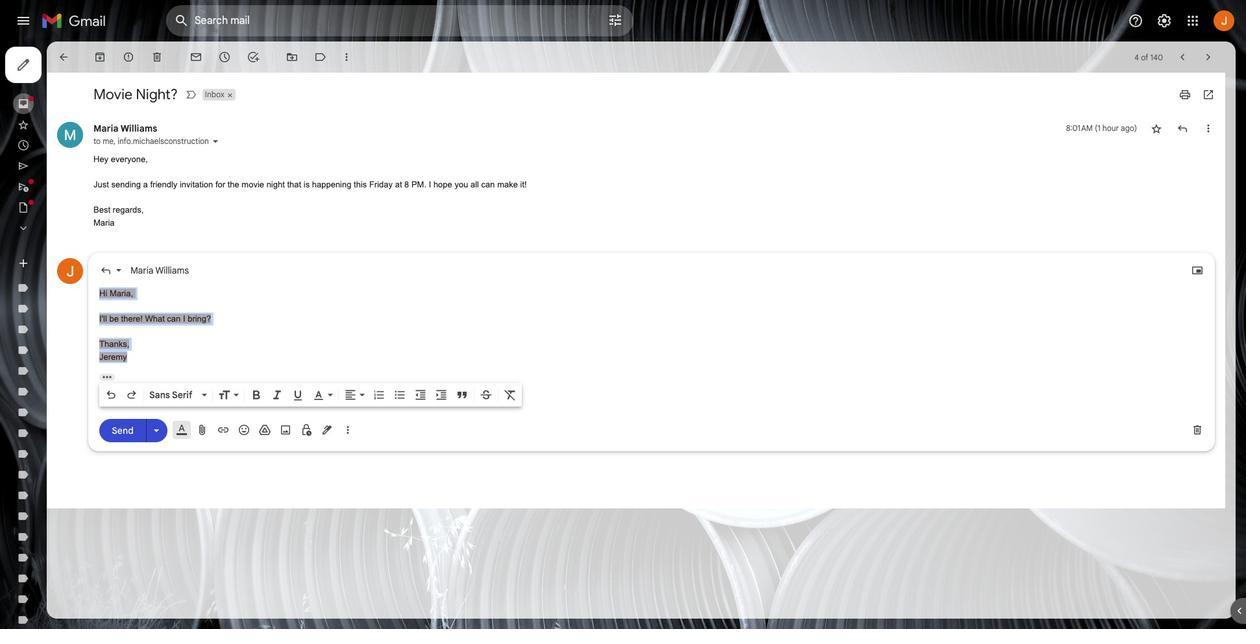 Task type: vqa. For each thing, say whether or not it's contained in the screenshot.
the 🥰 image to the left
no



Task type: describe. For each thing, give the bounding box(es) containing it.
serif
[[172, 389, 192, 401]]

hi maria,
[[99, 289, 135, 299]]

i'll be there! what can i bring?
[[99, 314, 211, 324]]

hi
[[99, 289, 107, 299]]

type of response image
[[99, 264, 112, 277]]

indent more ‪(⌘])‬ image
[[435, 389, 448, 402]]

there!
[[121, 314, 143, 324]]

best regards, maria
[[93, 205, 144, 228]]

0 vertical spatial williams
[[121, 123, 157, 134]]

quote ‪(⌘⇧9)‬ image
[[456, 389, 469, 402]]

inbox
[[205, 90, 224, 99]]

just sending a friendly invitation for the movie night that is happening this friday at 8 pm. i hope you all can make it!
[[93, 180, 527, 190]]

older image
[[1202, 51, 1215, 64]]

delete image
[[151, 51, 164, 64]]

of
[[1141, 52, 1149, 62]]

show trimmed content image
[[99, 374, 115, 381]]

thanks,
[[99, 339, 129, 349]]

friday
[[369, 180, 393, 190]]

night
[[267, 180, 285, 190]]

more options image
[[344, 424, 352, 437]]

redo ‪(⌘y)‬ image
[[125, 389, 138, 402]]

strikethrough ‪(⌘⇧x)‬ image
[[480, 389, 493, 402]]

Message Body text field
[[99, 288, 1204, 364]]

archive image
[[93, 51, 106, 64]]

8:01 am (1 hour ago) cell
[[1066, 122, 1137, 135]]

bulleted list ‪(⌘⇧8)‬ image
[[393, 389, 406, 402]]

the
[[228, 180, 239, 190]]

this
[[354, 180, 367, 190]]

toggle confidential mode image
[[300, 424, 313, 437]]

maria inside 'best regards, maria'
[[93, 218, 115, 228]]

bold ‪(⌘b)‬ image
[[250, 389, 263, 402]]

i inside message body text box
[[183, 314, 185, 324]]

insert signature image
[[321, 424, 334, 437]]

insert files using drive image
[[258, 424, 271, 437]]

best
[[93, 205, 110, 215]]

pm.
[[412, 180, 427, 190]]

numbered list ‪(⌘⇧7)‬ image
[[373, 389, 386, 402]]

back to inbox image
[[57, 51, 70, 64]]

make
[[497, 180, 518, 190]]

italic ‪(⌘i)‬ image
[[271, 389, 284, 402]]

invitation
[[180, 180, 213, 190]]

send
[[112, 425, 134, 437]]

to
[[93, 136, 101, 146]]

1 vertical spatial maria williams
[[130, 265, 189, 277]]

hour
[[1103, 123, 1119, 133]]

it!
[[520, 180, 527, 190]]

sending
[[111, 180, 141, 190]]

add to tasks image
[[247, 51, 260, 64]]

4 of 140
[[1135, 52, 1163, 62]]

report spam image
[[122, 51, 135, 64]]

discard draft ‪(⌘⇧d)‬ image
[[1191, 424, 1204, 437]]

1 vertical spatial williams
[[155, 265, 189, 277]]

ago)
[[1121, 123, 1137, 133]]

underline ‪(⌘u)‬ image
[[291, 389, 304, 402]]

to me , info.michaelsconstruction
[[93, 136, 209, 146]]

me
[[103, 136, 114, 146]]

0 vertical spatial maria williams
[[93, 123, 157, 134]]

hey
[[93, 154, 108, 164]]

i'll
[[99, 314, 107, 324]]

night?
[[136, 86, 178, 103]]

remove formatting ‪(⌘\)‬ image
[[504, 389, 517, 402]]

attach files image
[[196, 424, 209, 437]]

4
[[1135, 52, 1139, 62]]

gmail image
[[42, 8, 112, 34]]



Task type: locate. For each thing, give the bounding box(es) containing it.
maria up me
[[93, 123, 119, 134]]

search mail image
[[170, 9, 193, 32]]

140
[[1151, 52, 1163, 62]]

just
[[93, 180, 109, 190]]

move to image
[[286, 51, 299, 64]]

is
[[304, 180, 310, 190]]

2 vertical spatial maria
[[130, 265, 154, 277]]

sans serif
[[149, 389, 192, 401]]

mark as unread image
[[190, 51, 203, 64]]

hope
[[434, 180, 452, 190]]

more send options image
[[150, 424, 163, 437]]

i right pm.
[[429, 180, 431, 190]]

regards,
[[113, 205, 144, 215]]

labels image
[[314, 51, 327, 64]]

0 vertical spatial can
[[481, 180, 495, 190]]

insert photo image
[[279, 424, 292, 437]]

1 horizontal spatial can
[[481, 180, 495, 190]]

insert emoji ‪(⌘⇧2)‬ image
[[238, 424, 251, 437]]

newer image
[[1176, 51, 1189, 64]]

be
[[109, 314, 119, 324]]

friendly
[[150, 180, 177, 190]]

movie
[[242, 180, 264, 190]]

maria williams up the maria,
[[130, 265, 189, 277]]

a
[[143, 180, 148, 190]]

Not starred checkbox
[[1150, 122, 1163, 135]]

can right all
[[481, 180, 495, 190]]

0 horizontal spatial can
[[167, 314, 181, 324]]

everyone,
[[111, 154, 148, 164]]

williams
[[121, 123, 157, 134], [155, 265, 189, 277]]

0 horizontal spatial i
[[183, 314, 185, 324]]

1 vertical spatial can
[[167, 314, 181, 324]]

1 horizontal spatial i
[[429, 180, 431, 190]]

happening
[[312, 180, 351, 190]]

indent less ‪(⌘[)‬ image
[[414, 389, 427, 402]]

maria williams up ,
[[93, 123, 157, 134]]

show details image
[[211, 138, 219, 145]]

1 vertical spatial i
[[183, 314, 185, 324]]

that
[[287, 180, 301, 190]]

all
[[471, 180, 479, 190]]

settings image
[[1157, 13, 1172, 29]]

for
[[215, 180, 225, 190]]

0 vertical spatial i
[[429, 180, 431, 190]]

maria
[[93, 123, 119, 134], [93, 218, 115, 228], [130, 265, 154, 277]]

1 vertical spatial maria
[[93, 218, 115, 228]]

,
[[114, 136, 116, 146]]

maria up the maria,
[[130, 265, 154, 277]]

formatting options toolbar
[[99, 384, 522, 407]]

sans
[[149, 389, 170, 401]]

info.michaelsconstruction
[[118, 136, 209, 146]]

i
[[429, 180, 431, 190], [183, 314, 185, 324]]

can right what
[[167, 314, 181, 324]]

movie night?
[[93, 86, 178, 103]]

support image
[[1128, 13, 1144, 29]]

can inside message body text box
[[167, 314, 181, 324]]

8:01 am
[[1066, 123, 1093, 133]]

undo ‪(⌘z)‬ image
[[105, 389, 117, 402]]

insert link ‪(⌘k)‬ image
[[217, 424, 230, 437]]

8
[[404, 180, 409, 190]]

williams up "to me , info.michaelsconstruction" on the top left of the page
[[121, 123, 157, 134]]

Search mail text field
[[195, 14, 571, 27]]

maria williams
[[93, 123, 157, 134], [130, 265, 189, 277]]

maria down best at the top
[[93, 218, 115, 228]]

i left bring?
[[183, 314, 185, 324]]

main menu image
[[16, 13, 31, 29]]

(1
[[1095, 123, 1101, 133]]

at
[[395, 180, 402, 190]]

snooze image
[[218, 51, 231, 64]]

bring?
[[188, 314, 211, 324]]

advanced search options image
[[602, 7, 628, 33]]

not starred image
[[1150, 122, 1163, 135]]

inbox button
[[202, 89, 226, 101]]

sans serif option
[[147, 389, 199, 402]]

0 vertical spatial maria
[[93, 123, 119, 134]]

navigation
[[0, 42, 156, 630]]

8:01 am (1 hour ago)
[[1066, 123, 1137, 133]]

hey everyone,
[[93, 154, 148, 164]]

None search field
[[166, 5, 634, 36]]

what
[[145, 314, 165, 324]]

more image
[[340, 51, 353, 64]]

movie
[[93, 86, 133, 103]]

you
[[455, 180, 468, 190]]

send button
[[99, 419, 146, 442]]

can
[[481, 180, 495, 190], [167, 314, 181, 324]]

maria,
[[110, 289, 133, 299]]

thanks, jeremy
[[99, 339, 129, 362]]

jeremy
[[99, 352, 127, 362]]

williams up "i'll be there! what can i bring?"
[[155, 265, 189, 277]]



